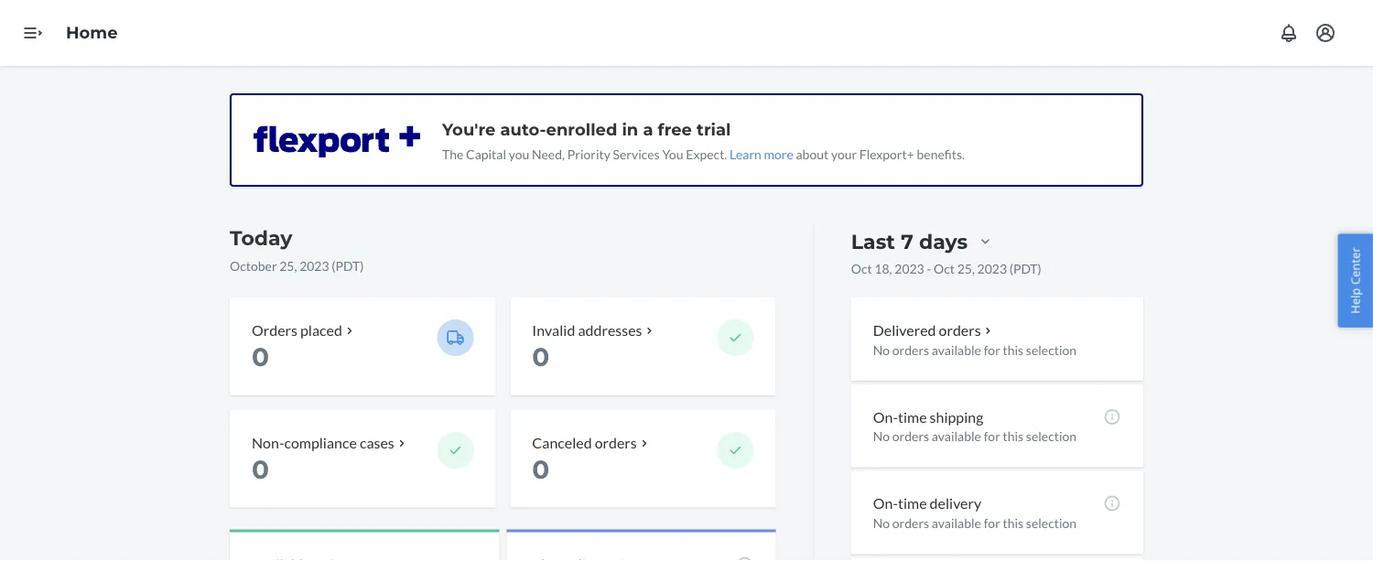 Task type: vqa. For each thing, say whether or not it's contained in the screenshot.
bottommost "products"
no



Task type: describe. For each thing, give the bounding box(es) containing it.
help center
[[1347, 247, 1364, 314]]

priority
[[567, 146, 611, 162]]

0 for invalid
[[532, 341, 550, 373]]

orders down delivered
[[893, 342, 929, 357]]

orders inside delivered orders button
[[939, 321, 981, 339]]

benefits.
[[917, 146, 965, 162]]

no orders available for this selection for shipping
[[873, 429, 1077, 444]]

canceled
[[532, 433, 592, 451]]

canceled orders
[[532, 433, 637, 451]]

october
[[230, 258, 277, 273]]

home
[[66, 23, 118, 43]]

2 oct from the left
[[934, 260, 955, 276]]

last 7 days
[[851, 229, 968, 254]]

delivery
[[930, 495, 982, 512]]

you're auto-enrolled in a free trial the capital you need, priority services you expect. learn more about your flexport+ benefits.
[[442, 119, 965, 162]]

help center button
[[1338, 234, 1373, 328]]

for for on-time delivery
[[984, 516, 1001, 531]]

you
[[509, 146, 529, 162]]

7
[[901, 229, 914, 254]]

( inside today october 25, 2023 ( pdt )
[[332, 258, 336, 273]]

help
[[1347, 288, 1364, 314]]

on- for on-time shipping
[[873, 408, 898, 426]]

trial
[[697, 119, 731, 139]]

for for on-time shipping
[[984, 429, 1001, 444]]

1 this from the top
[[1003, 342, 1024, 357]]

last
[[851, 229, 895, 254]]

selection for on-time delivery
[[1026, 516, 1077, 531]]

1 horizontal spatial (
[[1010, 260, 1014, 276]]

delivered
[[873, 321, 936, 339]]

free
[[658, 119, 692, 139]]

today
[[230, 226, 293, 250]]

learn more link
[[730, 146, 794, 162]]

center
[[1347, 247, 1364, 285]]

1 selection from the top
[[1026, 342, 1077, 357]]

shipping
[[930, 408, 984, 426]]

1 for from the top
[[984, 342, 1001, 357]]

18,
[[875, 260, 892, 276]]

) inside today october 25, 2023 ( pdt )
[[360, 258, 364, 273]]

need,
[[532, 146, 565, 162]]

0 for non-
[[252, 454, 269, 485]]

this for delivery
[[1003, 516, 1024, 531]]

cases
[[360, 433, 394, 451]]

on-time shipping
[[873, 408, 984, 426]]

learn
[[730, 146, 762, 162]]



Task type: locate. For each thing, give the bounding box(es) containing it.
2 vertical spatial selection
[[1026, 516, 1077, 531]]

orders right canceled
[[595, 433, 637, 451]]

available
[[932, 342, 982, 357], [932, 429, 982, 444], [932, 516, 982, 531]]

orders down on-time shipping
[[893, 429, 929, 444]]

3 no from the top
[[873, 516, 890, 531]]

non-compliance cases
[[252, 433, 394, 451]]

2 horizontal spatial 2023
[[977, 260, 1007, 276]]

for
[[984, 342, 1001, 357], [984, 429, 1001, 444], [984, 516, 1001, 531]]

2 no from the top
[[873, 429, 890, 444]]

2 available from the top
[[932, 429, 982, 444]]

the
[[442, 146, 464, 162]]

oct 18, 2023 - oct 25, 2023 ( pdt )
[[851, 260, 1042, 276]]

auto-
[[500, 119, 546, 139]]

time for shipping
[[898, 408, 927, 426]]

1 vertical spatial this
[[1003, 429, 1024, 444]]

time for delivery
[[898, 495, 927, 512]]

0 vertical spatial available
[[932, 342, 982, 357]]

invalid
[[532, 321, 575, 339]]

0 down canceled
[[532, 454, 550, 485]]

more
[[764, 146, 794, 162]]

2 vertical spatial no orders available for this selection
[[873, 516, 1077, 531]]

a
[[643, 119, 653, 139]]

1 vertical spatial selection
[[1026, 429, 1077, 444]]

selection
[[1026, 342, 1077, 357], [1026, 429, 1077, 444], [1026, 516, 1077, 531]]

2 vertical spatial this
[[1003, 516, 1024, 531]]

1 time from the top
[[898, 408, 927, 426]]

on-time delivery
[[873, 495, 982, 512]]

no orders available for this selection down delivery
[[873, 516, 1077, 531]]

enrolled
[[546, 119, 617, 139]]

addresses
[[578, 321, 642, 339]]

in
[[622, 119, 638, 139]]

1 horizontal spatial pdt
[[1014, 260, 1038, 276]]

available for shipping
[[932, 429, 982, 444]]

orders
[[252, 321, 298, 339]]

on- left shipping
[[873, 408, 898, 426]]

0 horizontal spatial oct
[[851, 260, 872, 276]]

1 vertical spatial on-
[[873, 495, 898, 512]]

0 vertical spatial on-
[[873, 408, 898, 426]]

0 horizontal spatial 2023
[[300, 258, 329, 273]]

0 vertical spatial no
[[873, 342, 890, 357]]

on- for on-time delivery
[[873, 495, 898, 512]]

2 vertical spatial no
[[873, 516, 890, 531]]

1 vertical spatial for
[[984, 429, 1001, 444]]

0
[[252, 341, 269, 373], [532, 341, 550, 373], [252, 454, 269, 485], [532, 454, 550, 485]]

(
[[332, 258, 336, 273], [1010, 260, 1014, 276]]

on-
[[873, 408, 898, 426], [873, 495, 898, 512]]

2 on- from the top
[[873, 495, 898, 512]]

1 vertical spatial time
[[898, 495, 927, 512]]

no orders available for this selection
[[873, 342, 1077, 357], [873, 429, 1077, 444], [873, 516, 1077, 531]]

you're
[[442, 119, 496, 139]]

0 horizontal spatial 25,
[[279, 258, 297, 273]]

( up placed
[[332, 258, 336, 273]]

1 horizontal spatial 2023
[[895, 260, 925, 276]]

services
[[613, 146, 660, 162]]

open notifications image
[[1278, 22, 1300, 44]]

no for on-time delivery
[[873, 516, 890, 531]]

no down delivered
[[873, 342, 890, 357]]

orders right delivered
[[939, 321, 981, 339]]

today october 25, 2023 ( pdt )
[[230, 226, 364, 273]]

1 horizontal spatial 25,
[[957, 260, 975, 276]]

invalid addresses
[[532, 321, 642, 339]]

pdt inside today october 25, 2023 ( pdt )
[[336, 258, 360, 273]]

no orders available for this selection down delivered orders button
[[873, 342, 1077, 357]]

no down on-time shipping
[[873, 429, 890, 444]]

available for delivery
[[932, 516, 982, 531]]

available down delivered orders button
[[932, 342, 982, 357]]

compliance
[[284, 433, 357, 451]]

0 horizontal spatial (
[[332, 258, 336, 273]]

1 vertical spatial no
[[873, 429, 890, 444]]

3 no orders available for this selection from the top
[[873, 516, 1077, 531]]

1 vertical spatial available
[[932, 429, 982, 444]]

-
[[927, 260, 931, 276]]

about
[[796, 146, 829, 162]]

oct
[[851, 260, 872, 276], [934, 260, 955, 276]]

open account menu image
[[1315, 22, 1337, 44]]

0 vertical spatial selection
[[1026, 342, 1077, 357]]

( right -
[[1010, 260, 1014, 276]]

2 no orders available for this selection from the top
[[873, 429, 1077, 444]]

0 for canceled
[[532, 454, 550, 485]]

pdt
[[336, 258, 360, 273], [1014, 260, 1038, 276]]

3 for from the top
[[984, 516, 1001, 531]]

2 time from the top
[[898, 495, 927, 512]]

25, down the days on the right top of page
[[957, 260, 975, 276]]

1 vertical spatial no orders available for this selection
[[873, 429, 1077, 444]]

oct left 18,
[[851, 260, 872, 276]]

no down on-time delivery
[[873, 516, 890, 531]]

)
[[360, 258, 364, 273], [1038, 260, 1042, 276]]

2023 inside today october 25, 2023 ( pdt )
[[300, 258, 329, 273]]

0 down the orders
[[252, 341, 269, 373]]

no
[[873, 342, 890, 357], [873, 429, 890, 444], [873, 516, 890, 531]]

25,
[[279, 258, 297, 273], [957, 260, 975, 276]]

orders
[[939, 321, 981, 339], [893, 342, 929, 357], [893, 429, 929, 444], [595, 433, 637, 451], [893, 516, 929, 531]]

2023
[[300, 258, 329, 273], [895, 260, 925, 276], [977, 260, 1007, 276]]

days
[[919, 229, 968, 254]]

1 available from the top
[[932, 342, 982, 357]]

1 horizontal spatial oct
[[934, 260, 955, 276]]

available down delivery
[[932, 516, 982, 531]]

this
[[1003, 342, 1024, 357], [1003, 429, 1024, 444], [1003, 516, 1024, 531]]

your
[[831, 146, 857, 162]]

1 oct from the left
[[851, 260, 872, 276]]

2023 right october
[[300, 258, 329, 273]]

available down shipping
[[932, 429, 982, 444]]

2 for from the top
[[984, 429, 1001, 444]]

1 no orders available for this selection from the top
[[873, 342, 1077, 357]]

3 available from the top
[[932, 516, 982, 531]]

delivered orders
[[873, 321, 981, 339]]

3 selection from the top
[[1026, 516, 1077, 531]]

on- left delivery
[[873, 495, 898, 512]]

2 this from the top
[[1003, 429, 1024, 444]]

1 no from the top
[[873, 342, 890, 357]]

placed
[[300, 321, 342, 339]]

this for shipping
[[1003, 429, 1024, 444]]

flexport+
[[860, 146, 915, 162]]

capital
[[466, 146, 506, 162]]

orders placed
[[252, 321, 342, 339]]

2 vertical spatial available
[[932, 516, 982, 531]]

no orders available for this selection down shipping
[[873, 429, 1077, 444]]

0 vertical spatial this
[[1003, 342, 1024, 357]]

1 on- from the top
[[873, 408, 898, 426]]

0 vertical spatial no orders available for this selection
[[873, 342, 1077, 357]]

2023 right -
[[977, 260, 1007, 276]]

home link
[[66, 23, 118, 43]]

time
[[898, 408, 927, 426], [898, 495, 927, 512]]

0 down non-
[[252, 454, 269, 485]]

time left delivery
[[898, 495, 927, 512]]

0 horizontal spatial )
[[360, 258, 364, 273]]

no for on-time shipping
[[873, 429, 890, 444]]

no orders available for this selection for delivery
[[873, 516, 1077, 531]]

open navigation image
[[22, 22, 44, 44]]

oct right -
[[934, 260, 955, 276]]

0 down invalid
[[532, 341, 550, 373]]

2023 left -
[[895, 260, 925, 276]]

0 horizontal spatial pdt
[[336, 258, 360, 273]]

0 for orders
[[252, 341, 269, 373]]

2 vertical spatial for
[[984, 516, 1001, 531]]

25, inside today october 25, 2023 ( pdt )
[[279, 258, 297, 273]]

non-
[[252, 433, 284, 451]]

2 selection from the top
[[1026, 429, 1077, 444]]

1 horizontal spatial )
[[1038, 260, 1042, 276]]

you
[[662, 146, 684, 162]]

3 this from the top
[[1003, 516, 1024, 531]]

time left shipping
[[898, 408, 927, 426]]

0 vertical spatial time
[[898, 408, 927, 426]]

delivered orders button
[[873, 320, 996, 340]]

orders down on-time delivery
[[893, 516, 929, 531]]

25, right october
[[279, 258, 297, 273]]

selection for on-time shipping
[[1026, 429, 1077, 444]]

expect.
[[686, 146, 727, 162]]

0 vertical spatial for
[[984, 342, 1001, 357]]



